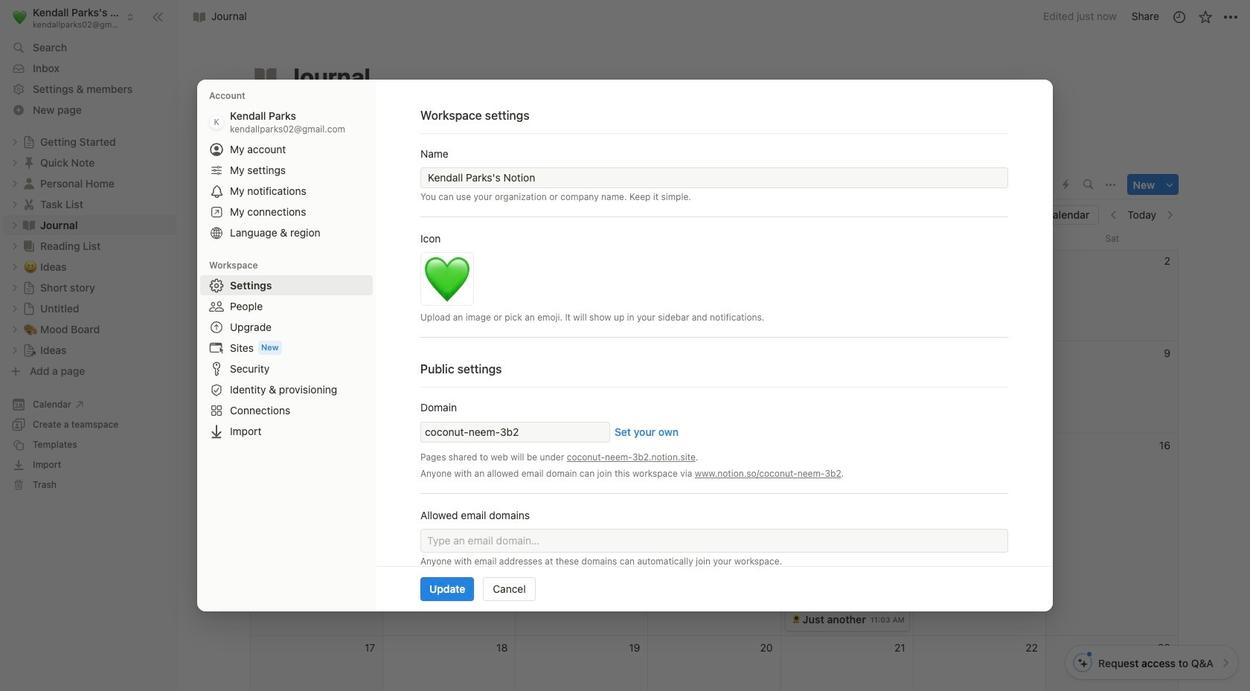 Task type: locate. For each thing, give the bounding box(es) containing it.
favorite image
[[1198, 9, 1213, 24]]

next month image
[[1165, 210, 1176, 221]]

1 horizontal spatial 💚 image
[[424, 249, 471, 312]]

0 vertical spatial 💚 image
[[13, 8, 27, 26]]

previous month image
[[1109, 210, 1120, 221]]

💚 image
[[13, 8, 27, 26], [424, 249, 471, 312]]

tab list
[[250, 170, 991, 200]]



Task type: vqa. For each thing, say whether or not it's contained in the screenshot.
Open icon
no



Task type: describe. For each thing, give the bounding box(es) containing it.
✨ image
[[792, 563, 801, 575]]

🥥 image
[[792, 487, 801, 499]]

create and view automations image
[[1063, 180, 1070, 190]]

Type an email domain… text field
[[427, 535, 998, 548]]

0 horizontal spatial 💚 image
[[13, 8, 27, 26]]

Your domain text field
[[425, 425, 606, 440]]

📋 image
[[792, 462, 801, 474]]

updates image
[[1172, 9, 1187, 24]]

close sidebar image
[[152, 11, 164, 23]]

e.g. company name text field
[[428, 170, 1001, 185]]

1 vertical spatial 💚 image
[[424, 249, 471, 312]]

🌻 image
[[792, 614, 801, 626]]

change page icon image
[[252, 63, 279, 90]]



